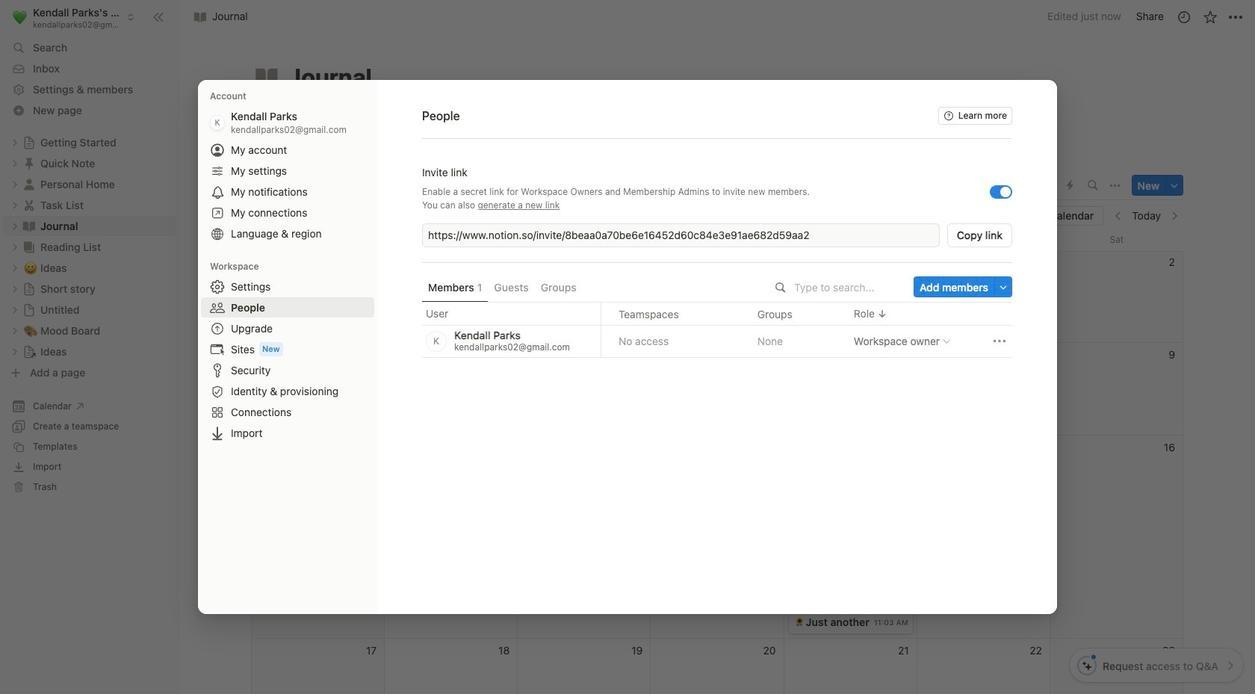 Task type: vqa. For each thing, say whether or not it's contained in the screenshot.
how are you looking to use notion? text field
no



Task type: describe. For each thing, give the bounding box(es) containing it.
change page icon image
[[253, 63, 280, 90]]

close sidebar image
[[152, 11, 164, 23]]

favorite image
[[1202, 9, 1217, 24]]

🌻 image
[[795, 616, 804, 628]]

create and view automations image
[[1067, 180, 1074, 191]]

updates image
[[1176, 9, 1191, 24]]



Task type: locate. For each thing, give the bounding box(es) containing it.
tab list
[[251, 171, 994, 200]]

Type to search... text field
[[794, 281, 903, 294]]

next month image
[[1169, 211, 1180, 221]]

type to search... image
[[775, 282, 786, 293]]

previous month image
[[1113, 211, 1124, 221]]

None text field
[[428, 228, 937, 243]]

💚 image
[[13, 8, 27, 26]]



